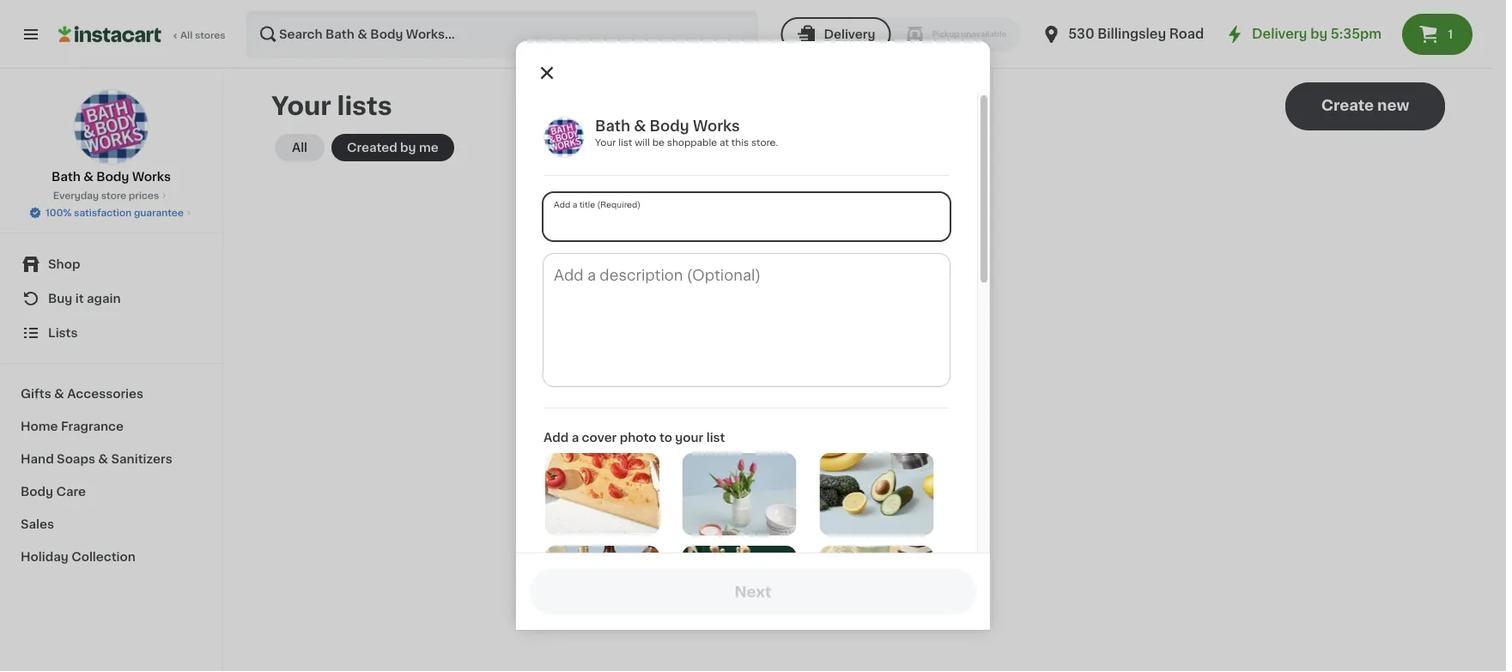 Task type: vqa. For each thing, say whether or not it's contained in the screenshot.
the leftmost 'will'
yes



Task type: locate. For each thing, give the bounding box(es) containing it.
hand soaps & sanitizers link
[[10, 443, 212, 476]]

1 horizontal spatial bath & body works logo image
[[544, 117, 585, 158]]

lists for lists
[[48, 327, 78, 339]]

body down hand
[[21, 486, 53, 498]]

1 vertical spatial all
[[292, 142, 308, 154]]

soaps
[[57, 454, 95, 466]]

0 vertical spatial list
[[619, 138, 633, 147]]

list
[[619, 138, 633, 147], [707, 432, 726, 444]]

1 vertical spatial bath
[[52, 171, 81, 183]]

by
[[1311, 28, 1328, 40], [400, 142, 416, 154]]

1 horizontal spatial will
[[853, 375, 873, 387]]

works for bath & body works your list will be shoppable at this store.
[[693, 119, 740, 134]]

list left shoppable
[[619, 138, 633, 147]]

your lists
[[271, 94, 392, 119]]

body care link
[[10, 476, 212, 509]]

care
[[56, 486, 86, 498]]

sales
[[21, 519, 54, 531]]

bath
[[595, 119, 631, 134], [52, 171, 81, 183]]

lists
[[48, 327, 78, 339], [754, 375, 783, 387]]

1 horizontal spatial bath
[[595, 119, 631, 134]]

0 horizontal spatial by
[[400, 142, 416, 154]]

it
[[75, 293, 84, 305]]

1 horizontal spatial lists
[[754, 375, 783, 387]]

bath inside bath & body works your list will be shoppable at this store.
[[595, 119, 631, 134]]

lists down buy
[[48, 327, 78, 339]]

0 vertical spatial works
[[693, 119, 740, 134]]

all
[[180, 30, 193, 40], [292, 142, 308, 154]]

store.
[[752, 138, 779, 147]]

body inside bath & body works your list will be shoppable at this store.
[[650, 119, 690, 134]]

a blue can, a silver can, an empty bottle, an empty champagne bottle, and two brown glass bottles. image
[[546, 546, 660, 629]]

will
[[635, 138, 650, 147], [853, 375, 873, 387]]

0 vertical spatial be
[[653, 138, 665, 147]]

1 vertical spatial body
[[96, 171, 129, 183]]

will inside bath & body works your list will be shoppable at this store.
[[635, 138, 650, 147]]

0 horizontal spatial all
[[180, 30, 193, 40]]

bath & body works logo image inside list_add_items dialog
[[544, 117, 585, 158]]

home fragrance
[[21, 421, 124, 433]]

bath & body works
[[52, 171, 171, 183]]

me
[[419, 142, 439, 154]]

created by me button
[[332, 134, 454, 162]]

your
[[271, 94, 332, 119], [595, 138, 616, 147]]

photo
[[620, 432, 657, 444]]

1 horizontal spatial works
[[693, 119, 740, 134]]

bath & body works your list will be shoppable at this store.
[[595, 119, 779, 147]]

create new
[[1322, 98, 1410, 113]]

all down your lists
[[292, 142, 308, 154]]

accessories
[[67, 388, 143, 400]]

0 horizontal spatial body
[[21, 486, 53, 498]]

delivery inside button
[[824, 28, 876, 40]]

bath & body works link
[[52, 89, 171, 186]]

home
[[21, 421, 58, 433]]

bath & body works logo image inside bath & body works link
[[73, 89, 149, 165]]

road
[[1170, 28, 1205, 40]]

all for all stores
[[180, 30, 193, 40]]

0 vertical spatial bath
[[595, 119, 631, 134]]

delivery for delivery
[[824, 28, 876, 40]]

1 horizontal spatial by
[[1311, 28, 1328, 40]]

1 horizontal spatial be
[[876, 375, 891, 387]]

all left stores
[[180, 30, 193, 40]]

1 vertical spatial works
[[132, 171, 171, 183]]

a tabletop of makeup, skincare, and beauty products. image
[[683, 546, 797, 629]]

will right create
[[853, 375, 873, 387]]

0 horizontal spatial will
[[635, 138, 650, 147]]

by inside button
[[400, 142, 416, 154]]

1
[[1449, 28, 1454, 40]]

0 horizontal spatial be
[[653, 138, 665, 147]]

1 vertical spatial your
[[595, 138, 616, 147]]

by left me at top left
[[400, 142, 416, 154]]

0 horizontal spatial works
[[132, 171, 171, 183]]

delivery
[[1253, 28, 1308, 40], [824, 28, 876, 40]]

works inside bath & body works your list will be shoppable at this store.
[[693, 119, 740, 134]]

2 horizontal spatial body
[[650, 119, 690, 134]]

1 vertical spatial by
[[400, 142, 416, 154]]

all stores
[[180, 30, 226, 40]]

1 horizontal spatial your
[[595, 138, 616, 147]]

1 vertical spatial list
[[707, 432, 726, 444]]

by for created
[[400, 142, 416, 154]]

Add a title (Required) text field
[[544, 193, 950, 241]]

store
[[101, 191, 126, 201]]

will left shoppable
[[635, 138, 650, 147]]

0 vertical spatial all
[[180, 30, 193, 40]]

0 vertical spatial body
[[650, 119, 690, 134]]

body up shoppable
[[650, 119, 690, 134]]

bath for bath & body works
[[52, 171, 81, 183]]

be left shoppable
[[653, 138, 665, 147]]

1 vertical spatial lists
[[754, 375, 783, 387]]

your
[[676, 432, 704, 444]]

0 vertical spatial your
[[271, 94, 332, 119]]

all inside button
[[292, 142, 308, 154]]

1 horizontal spatial body
[[96, 171, 129, 183]]

saved
[[894, 375, 930, 387]]

delivery button
[[781, 17, 891, 52]]

hand
[[21, 454, 54, 466]]

add
[[544, 432, 569, 444]]

gifts & accessories
[[21, 388, 143, 400]]

& for bath & body works your list will be shoppable at this store.
[[634, 119, 646, 134]]

bath & body works logo image
[[73, 89, 149, 165], [544, 117, 585, 158]]

a
[[572, 432, 579, 444]]

works up prices
[[132, 171, 171, 183]]

holiday collection link
[[10, 541, 212, 574]]

sanitizers
[[111, 454, 172, 466]]

1 horizontal spatial delivery
[[1253, 28, 1308, 40]]

None search field
[[246, 10, 759, 58]]

by left 5:35pm
[[1311, 28, 1328, 40]]

0 vertical spatial by
[[1311, 28, 1328, 40]]

1 vertical spatial be
[[876, 375, 891, 387]]

be
[[653, 138, 665, 147], [876, 375, 891, 387]]

body
[[650, 119, 690, 134], [96, 171, 129, 183], [21, 486, 53, 498]]

this
[[732, 138, 749, 147]]

a bunch of kale, a sliced lemon, a half of an avocado, a cucumber, a bunch of bananas, and a blender. image
[[820, 454, 934, 536]]

delivery by 5:35pm
[[1253, 28, 1382, 40]]

hand soaps & sanitizers
[[21, 454, 172, 466]]

1 horizontal spatial list
[[707, 432, 726, 444]]

0 horizontal spatial lists
[[48, 327, 78, 339]]

service type group
[[781, 17, 1021, 52]]

0 vertical spatial will
[[635, 138, 650, 147]]

0 horizontal spatial list
[[619, 138, 633, 147]]

delivery by 5:35pm link
[[1225, 24, 1382, 45]]

works up at
[[693, 119, 740, 134]]

None text field
[[544, 254, 950, 387]]

lists left you
[[754, 375, 783, 387]]

be left saved
[[876, 375, 891, 387]]

1 horizontal spatial all
[[292, 142, 308, 154]]

0 horizontal spatial bath
[[52, 171, 81, 183]]

&
[[634, 119, 646, 134], [84, 171, 94, 183], [54, 388, 64, 400], [98, 454, 108, 466]]

0 vertical spatial lists
[[48, 327, 78, 339]]

your inside bath & body works your list will be shoppable at this store.
[[595, 138, 616, 147]]

100% satisfaction guarantee
[[46, 208, 184, 218]]

created by me
[[347, 142, 439, 154]]

gifts & accessories link
[[10, 378, 212, 411]]

& inside bath & body works your list will be shoppable at this store.
[[634, 119, 646, 134]]

0 horizontal spatial bath & body works logo image
[[73, 89, 149, 165]]

shop
[[48, 259, 80, 271]]

list right your
[[707, 432, 726, 444]]

list inside bath & body works your list will be shoppable at this store.
[[619, 138, 633, 147]]

bath for bath & body works your list will be shoppable at this store.
[[595, 119, 631, 134]]

body up store
[[96, 171, 129, 183]]

0 horizontal spatial delivery
[[824, 28, 876, 40]]

delivery for delivery by 5:35pm
[[1253, 28, 1308, 40]]

0 horizontal spatial your
[[271, 94, 332, 119]]

100%
[[46, 208, 72, 218]]

everyday store prices
[[53, 191, 159, 201]]

create
[[812, 375, 850, 387]]

1 button
[[1403, 14, 1473, 55]]

works
[[693, 119, 740, 134], [132, 171, 171, 183]]



Task type: describe. For each thing, give the bounding box(es) containing it.
home fragrance link
[[10, 411, 212, 443]]

instacart logo image
[[58, 24, 162, 45]]

buy it again
[[48, 293, 121, 305]]

a bar of chocolate cut in half, a yellow pint of white ice cream, a green pint of white ice cream, an open pack of cookies, and a stack of ice cream sandwiches. image
[[820, 546, 934, 629]]

everyday
[[53, 191, 99, 201]]

shop link
[[10, 247, 212, 282]]

you
[[786, 375, 808, 387]]

all for all
[[292, 142, 308, 154]]

lists you create will be saved here.
[[754, 375, 963, 387]]

shoppable
[[667, 138, 718, 147]]

holiday
[[21, 552, 69, 564]]

cover
[[582, 432, 617, 444]]

530 billingsley road button
[[1042, 10, 1205, 58]]

again
[[87, 293, 121, 305]]

new
[[1378, 98, 1410, 113]]

& for gifts & accessories
[[54, 388, 64, 400]]

holiday collection
[[21, 552, 136, 564]]

buy
[[48, 293, 72, 305]]

prices
[[129, 191, 159, 201]]

guarantee
[[134, 208, 184, 218]]

create new button
[[1286, 82, 1446, 131]]

add a cover photo to your list
[[544, 432, 726, 444]]

collection
[[71, 552, 136, 564]]

lists
[[337, 94, 392, 119]]

billingsley
[[1098, 28, 1167, 40]]

body for bath & body works your list will be shoppable at this store.
[[650, 119, 690, 134]]

& for bath & body works
[[84, 171, 94, 183]]

stores
[[195, 30, 226, 40]]

gifts
[[21, 388, 51, 400]]

fragrance
[[61, 421, 124, 433]]

create
[[1322, 98, 1375, 113]]

be inside bath & body works your list will be shoppable at this store.
[[653, 138, 665, 147]]

2 vertical spatial body
[[21, 486, 53, 498]]

body care
[[21, 486, 86, 498]]

lists link
[[10, 316, 212, 351]]

to
[[660, 432, 673, 444]]

satisfaction
[[74, 208, 132, 218]]

by for delivery
[[1311, 28, 1328, 40]]

body for bath & body works
[[96, 171, 129, 183]]

all button
[[275, 134, 325, 162]]

1 vertical spatial will
[[853, 375, 873, 387]]

here.
[[933, 375, 963, 387]]

5:35pm
[[1331, 28, 1382, 40]]

100% satisfaction guarantee button
[[28, 203, 194, 220]]

list_add_items dialog
[[516, 41, 991, 672]]

a wooden cutting board and knife, and a few sliced tomatoes and two whole tomatoes. image
[[546, 454, 660, 536]]

530 billingsley road
[[1069, 28, 1205, 40]]

works for bath & body works
[[132, 171, 171, 183]]

everyday store prices link
[[53, 189, 169, 203]]

sales link
[[10, 509, 212, 541]]

a small white vase of pink tulips, a stack of 3 white bowls, and a rolled napkin. image
[[683, 454, 797, 536]]

lists for lists you create will be saved here.
[[754, 375, 783, 387]]

all stores link
[[58, 10, 227, 58]]

530
[[1069, 28, 1095, 40]]

buy it again link
[[10, 282, 212, 316]]

at
[[720, 138, 729, 147]]

created
[[347, 142, 397, 154]]



